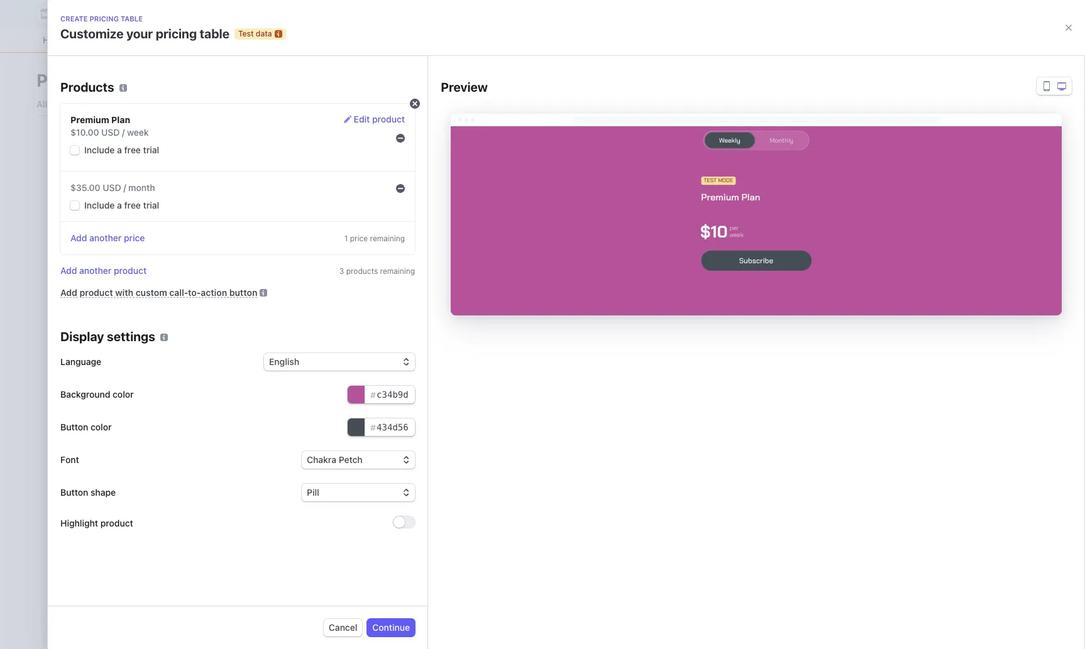 Task type: locate. For each thing, give the bounding box(es) containing it.
table
[[121, 14, 143, 23], [200, 26, 230, 41], [501, 290, 530, 304], [556, 309, 577, 320], [483, 352, 504, 363]]

0 vertical spatial another
[[89, 233, 122, 243]]

2 include a free trial from the top
[[84, 200, 159, 211]]

1 horizontal spatial your
[[632, 309, 650, 320]]

color down background color
[[91, 422, 112, 433]]

1 vertical spatial your
[[632, 309, 650, 320]]

products
[[346, 267, 378, 276]]

add down add another product button
[[60, 287, 77, 298]]

0 vertical spatial button
[[60, 422, 88, 433]]

1 horizontal spatial color
[[113, 389, 134, 400]]

remaining right products
[[380, 267, 415, 276]]

remaining
[[370, 234, 405, 243], [380, 267, 415, 276]]

1 vertical spatial include
[[84, 200, 115, 211]]

with
[[115, 287, 133, 298]]

1 vertical spatial create pricing table
[[422, 352, 504, 363]]

1 include a free trial from the top
[[84, 145, 159, 155]]

1 vertical spatial remaining
[[380, 267, 415, 276]]

product down add another product button
[[80, 287, 113, 298]]

table up responsive
[[501, 290, 530, 304]]

another for price
[[89, 233, 122, 243]]

a down $35.00 usd / month
[[117, 200, 122, 211]]

include a free trial down week
[[84, 145, 159, 155]]

1 vertical spatial another
[[79, 265, 112, 276]]

create inside create a branded, responsive pricing table to embed on your website.
[[404, 309, 431, 320]]

None text field
[[348, 386, 415, 404], [348, 419, 415, 436], [348, 386, 415, 404], [348, 419, 415, 436]]

color right background
[[113, 389, 134, 400]]

create
[[60, 14, 88, 23], [404, 290, 444, 304], [404, 309, 431, 320], [422, 352, 450, 363]]

free down month
[[124, 200, 141, 211]]

button up the font in the left bottom of the page
[[60, 422, 88, 433]]

customize your pricing table
[[60, 26, 230, 41]]

include
[[84, 145, 115, 155], [84, 200, 115, 211]]

0 vertical spatial free
[[124, 145, 141, 155]]

$10.00
[[70, 127, 99, 138]]

n
[[511, 352, 517, 362]]

/
[[122, 127, 125, 138], [123, 182, 126, 193]]

pricing
[[90, 14, 119, 23], [156, 26, 197, 41], [457, 290, 498, 304], [526, 309, 554, 320], [452, 352, 481, 363]]

create pricing table up customize
[[60, 14, 143, 23]]

view
[[441, 322, 461, 332]]

0 vertical spatial include
[[84, 145, 115, 155]]

products
[[36, 70, 111, 91], [60, 80, 114, 94]]

price right 1
[[350, 234, 368, 243]]

include down $10.00
[[84, 145, 115, 155]]

shape
[[91, 487, 116, 498]]

add
[[70, 233, 87, 243], [60, 265, 77, 276], [60, 287, 77, 298]]

highlight product
[[60, 518, 133, 529]]

free
[[124, 145, 141, 155], [124, 200, 141, 211]]

0 vertical spatial trial
[[143, 145, 159, 155]]

product
[[372, 114, 405, 125], [114, 265, 147, 276], [80, 287, 113, 298], [100, 518, 133, 529]]

0 vertical spatial usd
[[101, 127, 120, 138]]

data
[[256, 29, 272, 38]]

a
[[117, 145, 122, 155], [117, 200, 122, 211], [447, 290, 454, 304], [434, 309, 438, 320]]

your inside create a branded, responsive pricing table to embed on your website.
[[632, 309, 650, 320]]

1 include from the top
[[84, 145, 115, 155]]

product down shape
[[100, 518, 133, 529]]

another down the add another price button
[[79, 265, 112, 276]]

table inside create a branded, responsive pricing table to embed on your website.
[[556, 309, 577, 320]]

0 vertical spatial create pricing table
[[60, 14, 143, 23]]

1 vertical spatial trial
[[143, 200, 159, 211]]

remaining up "3 products remaining" at left top
[[370, 234, 405, 243]]

0 vertical spatial your
[[126, 26, 153, 41]]

another up "add another product"
[[89, 233, 122, 243]]

edit
[[354, 114, 370, 125]]

button
[[229, 287, 257, 298]]

display
[[60, 330, 104, 344]]

0 vertical spatial color
[[113, 389, 134, 400]]

your right on
[[632, 309, 650, 320]]

add product with custom call-to-action button
[[60, 287, 257, 298]]

button for button shape
[[60, 487, 88, 498]]

test data
[[238, 29, 272, 38]]

usd right '$35.00'
[[103, 182, 121, 193]]

button shape
[[60, 487, 116, 498]]

to
[[579, 309, 587, 320]]

color
[[113, 389, 134, 400], [91, 422, 112, 433]]

usd inside premium plan $10.00 usd / week
[[101, 127, 120, 138]]

create pricing table down view docs link
[[422, 352, 504, 363]]

add down the add another price button
[[60, 265, 77, 276]]

font
[[60, 455, 79, 465]]

branded,
[[441, 309, 477, 320]]

0 horizontal spatial price
[[124, 233, 145, 243]]

trial down month
[[143, 200, 159, 211]]

0 vertical spatial /
[[122, 127, 125, 138]]

another inside add another product button
[[79, 265, 112, 276]]

price
[[124, 233, 145, 243], [350, 234, 368, 243]]

free down week
[[124, 145, 141, 155]]

0 vertical spatial include a free trial
[[84, 145, 159, 155]]

test data
[[525, 53, 561, 61]]

$35.00 usd / month
[[70, 182, 155, 193]]

include a free trial down $35.00 usd / month
[[84, 200, 159, 211]]

your right customize
[[126, 26, 153, 41]]

product right edit
[[372, 114, 405, 125]]

/ down plan
[[122, 127, 125, 138]]

a up website.
[[434, 309, 438, 320]]

preview
[[441, 80, 488, 94]]

usd
[[101, 127, 120, 138], [103, 182, 121, 193]]

background
[[60, 389, 110, 400]]

on
[[620, 309, 630, 320]]

include down $35.00 usd / month
[[84, 200, 115, 211]]

2 free from the top
[[124, 200, 141, 211]]

2 button from the top
[[60, 487, 88, 498]]

add up "add another product"
[[70, 233, 87, 243]]

create a branded, responsive pricing table to embed on your website.
[[404, 309, 650, 332]]

1 vertical spatial button
[[60, 487, 88, 498]]

test
[[238, 29, 254, 38]]

/ inside premium plan $10.00 usd / week
[[122, 127, 125, 138]]

a inside create a branded, responsive pricing table to embed on your website.
[[434, 309, 438, 320]]

edit product
[[354, 114, 405, 125]]

1 vertical spatial color
[[91, 422, 112, 433]]

0 vertical spatial add
[[70, 233, 87, 243]]

another
[[89, 233, 122, 243], [79, 265, 112, 276]]

0 vertical spatial remaining
[[370, 234, 405, 243]]

1 button from the top
[[60, 422, 88, 433]]

language
[[60, 357, 101, 367]]

month
[[128, 182, 155, 193]]

price up "add another product"
[[124, 233, 145, 243]]

usd down plan
[[101, 127, 120, 138]]

1 vertical spatial add
[[60, 265, 77, 276]]

2 vertical spatial add
[[60, 287, 77, 298]]

product up with at the left top
[[114, 265, 147, 276]]

another inside the add another price button
[[89, 233, 122, 243]]

include a free trial
[[84, 145, 159, 155], [84, 200, 159, 211]]

/ left month
[[123, 182, 126, 193]]

trial
[[143, 145, 159, 155], [143, 200, 159, 211]]

0 horizontal spatial create pricing table
[[60, 14, 143, 23]]

custom
[[136, 287, 167, 298]]

background color
[[60, 389, 134, 400]]

pricing inside create a branded, responsive pricing table to embed on your website.
[[526, 309, 554, 320]]

table left to
[[556, 309, 577, 320]]

your
[[126, 26, 153, 41], [632, 309, 650, 320]]

1 trial from the top
[[143, 145, 159, 155]]

1 vertical spatial include a free trial
[[84, 200, 159, 211]]

create pricing table
[[60, 14, 143, 23], [422, 352, 504, 363]]

1 vertical spatial free
[[124, 200, 141, 211]]

docs
[[463, 322, 483, 332]]

customize
[[60, 26, 124, 41]]

1
[[344, 234, 348, 243]]

button
[[60, 422, 88, 433], [60, 487, 88, 498]]

product inside button
[[372, 114, 405, 125]]

button left shape
[[60, 487, 88, 498]]

continue button
[[367, 619, 415, 637]]

trial down week
[[143, 145, 159, 155]]

0 horizontal spatial color
[[91, 422, 112, 433]]



Task type: describe. For each thing, give the bounding box(es) containing it.
remaining for add another price
[[370, 234, 405, 243]]

1 vertical spatial usd
[[103, 182, 121, 193]]

product inside button
[[114, 265, 147, 276]]

product for highlight
[[100, 518, 133, 529]]

1 horizontal spatial create pricing table
[[422, 352, 504, 363]]

edit product button
[[344, 113, 405, 126]]

1 price remaining
[[344, 234, 405, 243]]

add another product
[[60, 265, 147, 276]]

add for add another price
[[70, 233, 87, 243]]

3
[[339, 267, 344, 276]]

products for test data
[[36, 70, 111, 91]]

2 trial from the top
[[143, 200, 159, 211]]

premium plan $10.00 usd / week
[[70, 114, 149, 138]]

a down premium plan $10.00 usd / week
[[117, 145, 122, 155]]

add for add another product
[[60, 265, 77, 276]]

remaining for add another product
[[380, 267, 415, 276]]

test
[[525, 53, 542, 61]]

continue
[[373, 623, 410, 633]]

add for add product with custom call-to-action button
[[60, 287, 77, 298]]

website.
[[404, 322, 438, 332]]

week
[[127, 127, 149, 138]]

1 vertical spatial /
[[123, 182, 126, 193]]

action
[[201, 287, 227, 298]]

english button
[[264, 353, 415, 371]]

plan
[[111, 114, 130, 125]]

add another price button
[[70, 232, 145, 245]]

data
[[543, 53, 561, 61]]

view docs
[[441, 322, 483, 332]]

table up customize your pricing table
[[121, 14, 143, 23]]

$35.00
[[70, 182, 100, 193]]

a up branded,
[[447, 290, 454, 304]]

another for product
[[79, 265, 112, 276]]

display settings
[[60, 330, 155, 344]]

table left test
[[200, 26, 230, 41]]

english
[[269, 357, 299, 367]]

1 horizontal spatial price
[[350, 234, 368, 243]]

button color
[[60, 422, 112, 433]]

to-
[[188, 287, 201, 298]]

highlight
[[60, 518, 98, 529]]

cancel button
[[324, 619, 362, 637]]

0 horizontal spatial your
[[126, 26, 153, 41]]

call-
[[169, 287, 188, 298]]

3 products remaining
[[339, 267, 415, 276]]

create a pricing table
[[404, 290, 530, 304]]

cancel
[[329, 623, 357, 633]]

button for button color
[[60, 422, 88, 433]]

1 free from the top
[[124, 145, 141, 155]]

view docs link
[[441, 321, 493, 334]]

responsive
[[480, 309, 524, 320]]

add another product button
[[60, 265, 147, 277]]

products for 3 products remaining
[[60, 80, 114, 94]]

price inside button
[[124, 233, 145, 243]]

product for edit
[[372, 114, 405, 125]]

product for add
[[80, 287, 113, 298]]

2 include from the top
[[84, 200, 115, 211]]

color for button color
[[91, 422, 112, 433]]

add product with custom call-to-action button button
[[60, 287, 257, 298]]

table left n
[[483, 352, 504, 363]]

embed
[[590, 309, 618, 320]]

settings
[[107, 330, 155, 344]]

premium
[[70, 114, 109, 125]]

color for background color
[[113, 389, 134, 400]]

add another price
[[70, 233, 145, 243]]



Task type: vqa. For each thing, say whether or not it's contained in the screenshot.
svg icon
no



